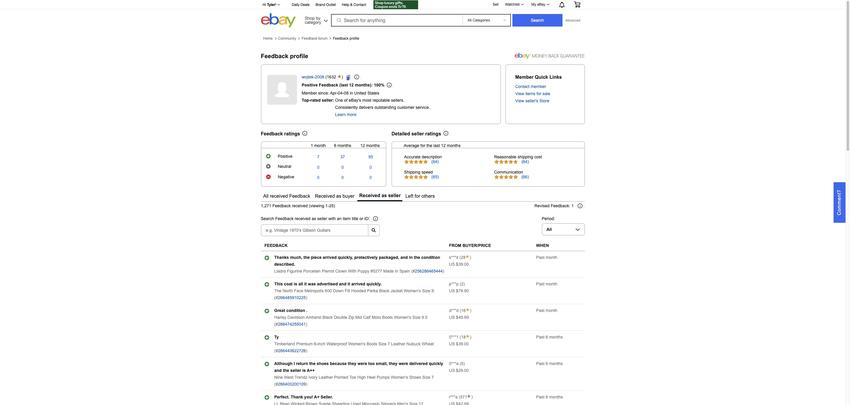 Task type: describe. For each thing, give the bounding box(es) containing it.
past for 18
[[536, 335, 545, 340]]

received for received as seller
[[359, 193, 380, 198]]

sale
[[543, 91, 551, 96]]

for inside contact member view items for sale view seller's store
[[537, 91, 542, 96]]

forum
[[318, 36, 328, 41]]

Search for anything text field
[[332, 15, 462, 26]]

feedback element
[[265, 243, 288, 248]]

feedback profile main content
[[261, 34, 846, 405]]

pointed
[[334, 375, 348, 380]]

ty element
[[274, 335, 279, 340]]

) inside thanks much, the piece arrived quickly, protectively packaged,  and in the condition described. lladro figurine porcelain pierrot clown with puppy  #5277 made in spain (# 256286465444 )
[[443, 269, 444, 274]]

e.g. Vintage 1970's Gibson Guitars text field
[[261, 224, 368, 236]]

month for us $39.00
[[546, 255, 558, 260]]

heel
[[367, 375, 376, 380]]

past month element for $39.00
[[536, 255, 558, 260]]

parka
[[367, 289, 378, 293]]

quick
[[535, 75, 548, 80]]

united
[[354, 91, 366, 95]]

month for us $49.99
[[546, 308, 558, 313]]

inch
[[318, 342, 326, 347]]

your shopping cart image
[[574, 1, 581, 7]]

(64) button for shipping
[[521, 159, 530, 164]]

16
[[461, 308, 466, 313]]

amherst
[[306, 315, 322, 320]]

as for buyer
[[336, 194, 341, 199]]

size inside nine west trendz ivory leather pointed toe high heel pumps women's shoes size 7 (#
[[422, 375, 431, 380]]

zip
[[348, 315, 354, 320]]

brand outlet link
[[316, 2, 336, 8]]

for for left for others
[[415, 194, 420, 199]]

shipping speed
[[404, 170, 433, 174]]

$39.00 for 18
[[456, 342, 469, 347]]

100%
[[374, 83, 385, 87]]

buyer
[[343, 194, 355, 199]]

speed
[[422, 170, 433, 174]]

266485910225 )
[[278, 295, 307, 300]]

my
[[532, 2, 537, 7]]

down
[[333, 289, 344, 293]]

you!
[[304, 395, 313, 400]]

piece
[[311, 255, 322, 260]]

feedback left by buyer. element for 28
[[449, 255, 459, 260]]

feedback left by buyer. element for 5
[[449, 361, 459, 366]]

266474255041
[[278, 322, 306, 327]]

high
[[357, 375, 366, 380]]

perfect.  thank you!  a+ seller.
[[274, 395, 333, 400]]

shoes
[[409, 375, 421, 380]]

2 vertical spatial in
[[395, 269, 398, 274]]

0 vertical spatial 7
[[317, 155, 320, 159]]

2 past month element from the top
[[536, 282, 558, 287]]

seller.
[[321, 395, 333, 400]]

.
[[306, 308, 308, 313]]

quickly.
[[367, 282, 382, 287]]

thanks much, the piece arrived quickly, protectively packaged,  and in the condition described. lladro figurine porcelain pierrot clown with puppy  #5277 made in spain (# 256286465444 )
[[274, 255, 444, 274]]

past for 16
[[536, 308, 545, 313]]

thank
[[291, 395, 303, 400]]

contact inside account navigation
[[354, 3, 366, 7]]

accurate description
[[404, 154, 442, 159]]

customer
[[397, 105, 415, 110]]

past month for $39.00
[[536, 255, 558, 260]]

quickly
[[429, 361, 443, 366]]

jacket
[[391, 289, 403, 293]]

266485910225 link
[[278, 295, 306, 300]]

37
[[340, 155, 345, 159]]

items
[[526, 91, 536, 96]]

feedback score is 1632 element
[[327, 74, 336, 80]]

size inside timberland premium 6-inch waterproof women's boots size 7 leather nubuck wheat (#
[[379, 342, 387, 347]]

get the coupon image
[[374, 0, 418, 9]]

women's inside nine west trendz ivory leather pointed toe high heel pumps women's shoes size 7 (#
[[391, 375, 408, 380]]

04-
[[338, 91, 344, 95]]

or
[[360, 216, 363, 221]]

7 inside nine west trendz ivory leather pointed toe high heel pumps women's shoes size 7 (#
[[432, 375, 434, 380]]

( right s***d
[[460, 255, 461, 260]]

us $49.99
[[449, 315, 469, 320]]

37 button
[[340, 155, 345, 159]]

great
[[274, 308, 285, 313]]

3 past 6 months element from the top
[[536, 395, 563, 400]]

advertised
[[317, 282, 338, 287]]

pierrot
[[322, 269, 334, 274]]

(65)
[[432, 174, 439, 179]]

(# inside thanks much, the piece arrived quickly, protectively packaged,  and in the condition described. lladro figurine porcelain pierrot clown with puppy  #5277 made in spain (# 256286465444 )
[[411, 269, 415, 274]]

1 vertical spatial in
[[409, 255, 413, 260]]

3 past 6 months from the top
[[536, 395, 563, 400]]

this coat is all it was advertised and it arrived quickly. element
[[274, 282, 382, 287]]

seller inside although i return the shoes because they were too small, they were delivered quickly and the seller is a++
[[290, 368, 301, 373]]

received inside button
[[270, 194, 288, 199]]

s***d
[[449, 255, 459, 260]]

wojtek-2008 ( 1632
[[302, 74, 336, 79]]

hi
[[263, 3, 266, 7]]

lladro
[[274, 269, 286, 274]]

266400200109 link
[[278, 382, 306, 387]]

seller left the with
[[317, 216, 327, 221]]

0***a
[[449, 361, 459, 366]]

266400200109
[[278, 382, 306, 387]]

64 ratings received on accurate description. click to check average rating. element
[[432, 159, 439, 164]]

266440622726
[[278, 349, 306, 353]]

contact member view items for sale view seller's store
[[516, 84, 551, 103]]

size inside harley davidson amherst black double zip mid calf moto boots women's size 9.5 (#
[[413, 315, 421, 320]]

for for average for the last 12 months
[[421, 143, 426, 148]]

a++
[[307, 368, 315, 373]]

feedback left by buyer. element for 2
[[449, 282, 459, 287]]

positive feedback (last 12 months): 100%
[[302, 83, 385, 87]]

arrived inside thanks much, the piece arrived quickly, protectively packaged,  and in the condition described. lladro figurine porcelain pierrot clown with puppy  #5277 made in spain (# 256286465444 )
[[323, 255, 337, 260]]

average
[[404, 143, 419, 148]]

past 6 months element for us $29.00
[[536, 361, 563, 366]]

all button
[[542, 224, 585, 236]]

) inside 0***a ( 5 ) us $29.00
[[464, 361, 465, 366]]

delivers
[[359, 105, 374, 110]]

as for seller
[[382, 193, 387, 198]]

left for others
[[406, 194, 435, 199]]

(64) button for description
[[431, 159, 440, 164]]

feedback profile page for wojtek-2008 element
[[261, 53, 308, 60]]

one
[[335, 98, 343, 103]]

member for member since: apr-04-08 in united states top-rated seller: one of ebay's most reputable sellers. consistently delivers outstanding customer service. learn more
[[302, 91, 317, 95]]

1 they from the left
[[348, 361, 357, 366]]

member for member quick links
[[516, 75, 534, 80]]

return
[[296, 361, 308, 366]]

click to go to wojtek-2008 ebay store image
[[346, 74, 352, 80]]

(last
[[339, 83, 348, 87]]

received as seller button
[[358, 192, 403, 201]]

past for 571
[[536, 395, 545, 400]]

feedback left by buyer. element for 16
[[449, 308, 459, 313]]

64 ratings received on reasonable shipping cost. click to check average rating. element
[[522, 159, 529, 164]]

2 ratings from the left
[[425, 131, 441, 136]]

( right d***d
[[460, 308, 461, 313]]

feedback
[[265, 243, 288, 248]]

( right r***a
[[459, 395, 460, 400]]

a+
[[314, 395, 320, 400]]

calf
[[363, 315, 371, 320]]

2 past month from the top
[[536, 282, 558, 287]]

black inside the north face metropolis 600 down fill hooded parka black jacket women's size s (#
[[379, 289, 390, 293]]

from
[[449, 243, 462, 248]]

profile for feedback profile page for wojtek-2008 "element"
[[290, 53, 308, 60]]

25)
[[329, 204, 335, 208]]

1 vertical spatial arrived
[[351, 282, 365, 287]]

received for received as buyer
[[315, 194, 335, 199]]

feedback inside all received feedback button
[[289, 194, 310, 199]]

$29.00
[[456, 368, 469, 373]]

all received feedback button
[[262, 192, 312, 201]]

left
[[406, 194, 414, 199]]

us for s***d
[[449, 262, 455, 267]]

the left piece
[[304, 255, 310, 260]]

shipping
[[404, 170, 421, 174]]

moto
[[372, 315, 381, 320]]

all for all
[[547, 227, 552, 232]]

5
[[461, 361, 464, 366]]

average for the last 12 months
[[404, 143, 461, 148]]

store
[[540, 98, 550, 103]]

fill
[[345, 289, 350, 293]]

seller inside received as seller button
[[388, 193, 401, 198]]

community link
[[278, 36, 296, 41]]

and inside thanks much, the piece arrived quickly, protectively packaged,  and in the condition described. lladro figurine porcelain pierrot clown with puppy  #5277 made in spain (# 256286465444 )
[[401, 255, 408, 260]]

the up 256286465444 link
[[414, 255, 420, 260]]

home
[[263, 36, 273, 41]]

id:
[[365, 216, 370, 221]]

user profile for wojtek-2008 image
[[267, 75, 297, 105]]

boots inside harley davidson amherst black double zip mid calf moto boots women's size 9.5 (#
[[382, 315, 393, 320]]

great condition . element
[[274, 308, 308, 313]]

$39.00 for 28
[[456, 262, 469, 267]]

1,271 feedback received (viewing 1-25)
[[261, 204, 335, 208]]

search
[[261, 216, 274, 221]]

(64) for description
[[432, 159, 439, 164]]



Task type: locate. For each thing, give the bounding box(es) containing it.
although i return the shoes because they were too small, they were delivered quickly and the seller is a++
[[274, 361, 443, 373]]

(# right the "spain"
[[411, 269, 415, 274]]

member
[[531, 84, 546, 89]]

2 it from the left
[[348, 282, 350, 287]]

0 horizontal spatial is
[[294, 282, 297, 287]]

(# inside harley davidson amherst black double zip mid calf moto boots women's size 9.5 (#
[[274, 322, 278, 327]]

received up 1,271
[[270, 194, 288, 199]]

0 horizontal spatial it
[[304, 282, 307, 287]]

1 (64) button from the left
[[431, 159, 440, 164]]

7 down 1 month
[[317, 155, 320, 159]]

1 vertical spatial $39.00
[[456, 342, 469, 347]]

2 horizontal spatial and
[[401, 255, 408, 260]]

2 horizontal spatial in
[[409, 255, 413, 260]]

past 6 months for us $29.00
[[536, 361, 563, 366]]

sell
[[493, 2, 499, 6]]

feedback profile for feedback profile page for wojtek-2008 "element"
[[261, 53, 308, 60]]

communication
[[494, 170, 523, 174]]

size left 9.5
[[413, 315, 421, 320]]

all received feedback
[[263, 194, 310, 199]]

past month element
[[536, 255, 558, 260], [536, 282, 558, 287], [536, 308, 558, 313]]

266440622726 )
[[278, 349, 307, 353]]

1 horizontal spatial is
[[303, 368, 306, 373]]

0 vertical spatial past 6 months
[[536, 335, 563, 340]]

all inside popup button
[[547, 227, 552, 232]]

us down p***p
[[449, 289, 455, 293]]

thanks much, the piece arrived quickly, protectively packaged,  and in the condition described. element
[[274, 255, 440, 267]]

256286465444 link
[[415, 269, 443, 274]]

were
[[358, 361, 367, 366], [399, 361, 408, 366]]

although i return the shoes because they were too small, they were delivered quickly and the seller is a++ element
[[274, 361, 443, 373]]

266474255041 link
[[278, 322, 306, 327]]

1 vertical spatial condition
[[286, 308, 305, 313]]

top-
[[302, 98, 311, 103]]

in right 08 at the top of page
[[350, 91, 353, 95]]

p***p
[[449, 282, 459, 287]]

12 right last
[[441, 143, 446, 148]]

view items for sale link
[[516, 91, 551, 96]]

revised feedback: 1
[[535, 204, 574, 208]]

s
[[432, 289, 434, 293]]

past month element for $49.99
[[536, 308, 558, 313]]

1 ratings from the left
[[284, 131, 300, 136]]

r***a
[[449, 395, 458, 400]]

more
[[347, 112, 357, 117]]

and inside although i return the shoes because they were too small, they were delivered quickly and the seller is a++
[[274, 368, 282, 373]]

and up the "spain"
[[401, 255, 408, 260]]

positive down "wojtek-"
[[302, 83, 318, 87]]

0 horizontal spatial condition
[[286, 308, 305, 313]]

women's left shoes
[[391, 375, 408, 380]]

of
[[344, 98, 348, 103]]

1 it from the left
[[304, 282, 307, 287]]

boots
[[382, 315, 393, 320], [367, 342, 377, 347]]

4 us from the top
[[449, 342, 455, 347]]

0 vertical spatial boots
[[382, 315, 393, 320]]

feedback left by buyer. element containing 0***1
[[449, 335, 459, 340]]

feedback profile down community link
[[261, 53, 308, 60]]

received inside button
[[359, 193, 380, 198]]

condition up 256286465444 link
[[422, 255, 440, 260]]

past month
[[536, 255, 558, 260], [536, 282, 558, 287], [536, 308, 558, 313]]

1 horizontal spatial feedback profile
[[333, 36, 360, 41]]

0 horizontal spatial as
[[312, 216, 316, 221]]

women's left 9.5
[[394, 315, 411, 320]]

positive up neutral
[[278, 154, 293, 159]]

( right 0***a
[[460, 361, 461, 366]]

1 horizontal spatial ratings
[[425, 131, 441, 136]]

mid
[[355, 315, 362, 320]]

(64) for shipping
[[522, 159, 529, 164]]

1 (64) from the left
[[432, 159, 439, 164]]

feedback left by buyer. element containing 0***a
[[449, 361, 459, 366]]

women's inside the north face metropolis 600 down fill hooded parka black jacket women's size s (#
[[404, 289, 421, 293]]

from buyer/price
[[449, 243, 491, 248]]

(# inside nine west trendz ivory leather pointed toe high heel pumps women's shoes size 7 (#
[[274, 382, 278, 387]]

received down all received feedback button in the left top of the page
[[292, 204, 308, 208]]

0 horizontal spatial 1
[[311, 143, 313, 148]]

(64)
[[432, 159, 439, 164], [522, 159, 529, 164]]

1 feedback left by buyer. element from the top
[[449, 255, 459, 260]]

(# down the
[[274, 295, 278, 300]]

1 vertical spatial us $39.00
[[449, 342, 469, 347]]

9.5
[[422, 315, 428, 320]]

5 past from the top
[[536, 361, 545, 366]]

1,271
[[261, 204, 271, 208]]

0 vertical spatial feedback profile
[[333, 36, 360, 41]]

2 (64) button from the left
[[521, 159, 530, 164]]

all inside button
[[263, 194, 269, 199]]

0 horizontal spatial (64)
[[432, 159, 439, 164]]

(# inside timberland premium 6-inch waterproof women's boots size 7 leather nubuck wheat (#
[[274, 349, 278, 353]]

feedback left by buyer. element for 571
[[449, 395, 458, 400]]

seller's
[[526, 98, 539, 103]]

1 vertical spatial all
[[547, 227, 552, 232]]

0 vertical spatial us $39.00
[[449, 262, 469, 267]]

3 feedback left by buyer. element from the top
[[449, 308, 459, 313]]

in right made
[[395, 269, 398, 274]]

1 month
[[311, 143, 326, 148]]

us down 0***1
[[449, 342, 455, 347]]

feedback left by buyer. element left '28'
[[449, 255, 459, 260]]

0 horizontal spatial profile
[[290, 53, 308, 60]]

from buyer/price element
[[449, 243, 491, 248]]

2 horizontal spatial 12
[[441, 143, 446, 148]]

0 vertical spatial is
[[294, 282, 297, 287]]

the
[[427, 143, 432, 148], [304, 255, 310, 260], [414, 255, 420, 260], [309, 361, 316, 366], [283, 368, 289, 373]]

all up 1,271
[[263, 194, 269, 199]]

2 horizontal spatial as
[[382, 193, 387, 198]]

all
[[299, 282, 303, 287]]

0 vertical spatial member
[[516, 75, 534, 80]]

1 vertical spatial past 6 months
[[536, 361, 563, 366]]

2 view from the top
[[516, 98, 525, 103]]

5 us from the top
[[449, 368, 455, 373]]

member quick links
[[516, 75, 562, 80]]

95
[[369, 155, 373, 159]]

member up top-
[[302, 91, 317, 95]]

1 horizontal spatial as
[[336, 194, 341, 199]]

0 horizontal spatial they
[[348, 361, 357, 366]]

0 horizontal spatial (64) button
[[431, 159, 440, 164]]

0 horizontal spatial in
[[350, 91, 353, 95]]

6 months
[[334, 143, 351, 148]]

0 horizontal spatial feedback profile
[[261, 53, 308, 60]]

us $39.00 for s***d
[[449, 262, 469, 267]]

( inside 0***a ( 5 ) us $29.00
[[460, 361, 461, 366]]

6 past from the top
[[536, 395, 545, 400]]

12 right 6 months
[[360, 143, 365, 148]]

$39.00 down ( 18
[[456, 342, 469, 347]]

feedback left by buyer. element left '571'
[[449, 395, 458, 400]]

6-
[[314, 342, 318, 347]]

2 they from the left
[[389, 361, 398, 366]]

women's
[[404, 289, 421, 293], [394, 315, 411, 320], [348, 342, 366, 347], [391, 375, 408, 380]]

comment?
[[837, 190, 842, 215]]

None submit
[[513, 14, 563, 27]]

2 horizontal spatial 7
[[432, 375, 434, 380]]

2 feedback left by buyer. element from the top
[[449, 282, 459, 287]]

0 vertical spatial past 6 months element
[[536, 335, 563, 340]]

with
[[348, 269, 357, 274]]

member up contact member link
[[516, 75, 534, 80]]

(64) button left cost
[[521, 159, 530, 164]]

in inside member since: apr-04-08 in united states top-rated seller: one of ebay's most reputable sellers. consistently delivers outstanding customer service. learn more
[[350, 91, 353, 95]]

1 horizontal spatial were
[[399, 361, 408, 366]]

1 horizontal spatial received
[[359, 193, 380, 198]]

feedback profile for the feedback profile link
[[333, 36, 360, 41]]

0 horizontal spatial member
[[302, 91, 317, 95]]

6 for r***a
[[546, 395, 548, 400]]

$39.00 down ( 28
[[456, 262, 469, 267]]

feedback left by buyer. element containing d***d
[[449, 308, 459, 313]]

1 were from the left
[[358, 361, 367, 366]]

they right small,
[[389, 361, 398, 366]]

12 right (last
[[349, 83, 354, 87]]

contact inside contact member view items for sale view seller's store
[[516, 84, 530, 89]]

0 horizontal spatial black
[[323, 315, 333, 320]]

2 $39.00 from the top
[[456, 342, 469, 347]]

1 horizontal spatial condition
[[422, 255, 440, 260]]

seller up average
[[412, 131, 424, 136]]

member inside member since: apr-04-08 in united states top-rated seller: one of ebay's most reputable sellers. consistently delivers outstanding customer service. learn more
[[302, 91, 317, 95]]

( inside p***p ( 2 ) us $79.90
[[460, 282, 461, 287]]

black left double
[[323, 315, 333, 320]]

account navigation
[[259, 0, 585, 10]]

(# down nine
[[274, 382, 278, 387]]

were left too
[[358, 361, 367, 366]]

leather
[[391, 342, 406, 347], [319, 375, 333, 380]]

perfect.  thank you!  a+ seller. element
[[274, 395, 333, 400]]

3 us from the top
[[449, 315, 455, 320]]

months
[[338, 143, 351, 148], [366, 143, 380, 148], [447, 143, 461, 148], [549, 335, 563, 340], [549, 361, 563, 366], [549, 395, 563, 400]]

past 6 months for us $39.00
[[536, 335, 563, 340]]

they up toe
[[348, 361, 357, 366]]

(# down harley at the left of page
[[274, 322, 278, 327]]

us $39.00 down ( 18
[[449, 342, 469, 347]]

95 button
[[369, 155, 373, 159]]

help
[[342, 3, 349, 7]]

1 past 6 months from the top
[[536, 335, 563, 340]]

the left last
[[427, 143, 432, 148]]

feedback profile right forum
[[333, 36, 360, 41]]

feedback profile
[[333, 36, 360, 41], [261, 53, 308, 60]]

1 vertical spatial past month
[[536, 282, 558, 287]]

2 vertical spatial for
[[415, 194, 420, 199]]

d***d
[[449, 308, 459, 313]]

premium
[[296, 342, 313, 347]]

search feedback received as seller with an item title or id:
[[261, 216, 370, 221]]

feedback left by buyer. element containing s***d
[[449, 255, 459, 260]]

ty
[[274, 335, 279, 340]]

us for d***d
[[449, 315, 455, 320]]

1 horizontal spatial and
[[339, 282, 347, 287]]

(66) button
[[521, 174, 530, 179]]

1 vertical spatial is
[[303, 368, 306, 373]]

1 past month element from the top
[[536, 255, 558, 260]]

month for us $79.90
[[546, 282, 558, 287]]

the down although at left bottom
[[283, 368, 289, 373]]

and up nine
[[274, 368, 282, 373]]

feedback left by buyer. element up us $49.99 at the bottom
[[449, 308, 459, 313]]

for down member
[[537, 91, 542, 96]]

most
[[363, 98, 372, 103]]

my ebay link
[[528, 1, 552, 8]]

contact right &
[[354, 3, 366, 7]]

0 vertical spatial $39.00
[[456, 262, 469, 267]]

is inside although i return the shoes because they were too small, they were delivered quickly and the seller is a++
[[303, 368, 306, 373]]

1 horizontal spatial member
[[516, 75, 534, 80]]

) inside p***p ( 2 ) us $79.90
[[464, 282, 465, 287]]

size left s
[[422, 289, 430, 293]]

6 for 0***a
[[546, 361, 548, 366]]

3 past from the top
[[536, 308, 545, 313]]

0 vertical spatial past month element
[[536, 255, 558, 260]]

received down 1,271 feedback received (viewing 1-25)
[[295, 216, 311, 221]]

arrived up hooded
[[351, 282, 365, 287]]

feedback left by buyer. element for 18
[[449, 335, 459, 340]]

ebay's
[[349, 98, 361, 103]]

1 horizontal spatial they
[[389, 361, 398, 366]]

feedback left by buyer. element containing p***p
[[449, 282, 459, 287]]

0 vertical spatial condition
[[422, 255, 440, 260]]

6 for 0***1
[[546, 335, 548, 340]]

0 vertical spatial in
[[350, 91, 353, 95]]

12
[[349, 83, 354, 87], [360, 143, 365, 148], [441, 143, 446, 148]]

made
[[384, 269, 394, 274]]

us $39.00 for 0***1
[[449, 342, 469, 347]]

2 were from the left
[[399, 361, 408, 366]]

7 inside timberland premium 6-inch waterproof women's boots size 7 leather nubuck wheat (#
[[388, 342, 390, 347]]

ratings
[[284, 131, 300, 136], [425, 131, 441, 136]]

1 past month from the top
[[536, 255, 558, 260]]

4 past from the top
[[536, 335, 545, 340]]

1 horizontal spatial in
[[395, 269, 398, 274]]

apr-
[[330, 91, 338, 95]]

perfect.
[[274, 395, 290, 400]]

feedback left by buyer. element left 5 in the right bottom of the page
[[449, 361, 459, 366]]

past 6 months
[[536, 335, 563, 340], [536, 361, 563, 366], [536, 395, 563, 400]]

with
[[329, 216, 336, 221]]

received for 1,271
[[292, 204, 308, 208]]

1632
[[327, 74, 336, 79]]

us $39.00
[[449, 262, 469, 267], [449, 342, 469, 347]]

for right average
[[421, 143, 426, 148]]

and up 'down'
[[339, 282, 347, 287]]

(# down timberland
[[274, 349, 278, 353]]

1 vertical spatial profile
[[290, 53, 308, 60]]

1 past from the top
[[536, 255, 545, 260]]

select the feedback time period you want to see element
[[542, 216, 555, 221]]

2 vertical spatial past 6 months
[[536, 395, 563, 400]]

1 horizontal spatial 7
[[388, 342, 390, 347]]

past 6 months element for us $39.00
[[536, 335, 563, 340]]

1 vertical spatial past 6 months element
[[536, 361, 563, 366]]

( right 2008 on the top left of page
[[326, 74, 327, 79]]

0 vertical spatial all
[[263, 194, 269, 199]]

(64) button up speed
[[431, 159, 440, 164]]

were left delivered
[[399, 361, 408, 366]]

none submit inside shop by category banner
[[513, 14, 563, 27]]

0 horizontal spatial positive
[[278, 154, 293, 159]]

2 vertical spatial past month element
[[536, 308, 558, 313]]

7 up small,
[[388, 342, 390, 347]]

1 vertical spatial contact
[[516, 84, 530, 89]]

positive for positive
[[278, 154, 293, 159]]

$49.99
[[456, 315, 469, 320]]

size right shoes
[[422, 375, 431, 380]]

condition up davidson
[[286, 308, 305, 313]]

0 horizontal spatial boots
[[367, 342, 377, 347]]

1 vertical spatial leather
[[319, 375, 333, 380]]

received right "buyer"
[[359, 193, 380, 198]]

1 horizontal spatial 12
[[360, 143, 365, 148]]

1 horizontal spatial (64) button
[[521, 159, 530, 164]]

(64) left cost
[[522, 159, 529, 164]]

us $39.00 down ( 28
[[449, 262, 469, 267]]

2 vertical spatial past 6 months element
[[536, 395, 563, 400]]

past month for $49.99
[[536, 308, 558, 313]]

0 horizontal spatial 12
[[349, 83, 354, 87]]

65 ratings received on shipping speed. click to check average rating. element
[[432, 174, 439, 179]]

0 vertical spatial contact
[[354, 3, 366, 7]]

for right left
[[415, 194, 420, 199]]

0 horizontal spatial ratings
[[284, 131, 300, 136]]

ebay money back guarantee policy image
[[515, 52, 585, 59]]

us inside p***p ( 2 ) us $79.90
[[449, 289, 455, 293]]

(64) up speed
[[432, 159, 439, 164]]

0 horizontal spatial all
[[263, 194, 269, 199]]

1 us from the top
[[449, 262, 455, 267]]

0 horizontal spatial leather
[[319, 375, 333, 380]]

1 vertical spatial member
[[302, 91, 317, 95]]

0 horizontal spatial were
[[358, 361, 367, 366]]

metropolis
[[305, 289, 324, 293]]

community
[[278, 36, 296, 41]]

women's inside timberland premium 6-inch waterproof women's boots size 7 leather nubuck wheat (#
[[348, 342, 366, 347]]

women's right jacket
[[404, 289, 421, 293]]

profile for the feedback profile link
[[350, 36, 360, 41]]

states
[[368, 91, 379, 95]]

item
[[343, 216, 351, 221]]

black inside harley davidson amherst black double zip mid calf moto boots women's size 9.5 (#
[[323, 315, 333, 320]]

1 horizontal spatial boots
[[382, 315, 393, 320]]

seller down i
[[290, 368, 301, 373]]

arrived right piece
[[323, 255, 337, 260]]

08
[[344, 91, 349, 95]]

1 horizontal spatial contact
[[516, 84, 530, 89]]

0 vertical spatial leather
[[391, 342, 406, 347]]

1 horizontal spatial (64)
[[522, 159, 529, 164]]

is left all
[[294, 282, 297, 287]]

1 vertical spatial received
[[292, 204, 308, 208]]

1 vertical spatial and
[[339, 282, 347, 287]]

0 vertical spatial profile
[[350, 36, 360, 41]]

us inside 0***a ( 5 ) us $29.00
[[449, 368, 455, 373]]

women's inside harley davidson amherst black double zip mid calf moto boots women's size 9.5 (#
[[394, 315, 411, 320]]

( right 0***1
[[460, 335, 461, 340]]

reasonable
[[494, 154, 517, 159]]

leather inside nine west trendz ivory leather pointed toe high heel pumps women's shoes size 7 (#
[[319, 375, 333, 380]]

0 vertical spatial received
[[270, 194, 288, 199]]

3 past month element from the top
[[536, 308, 558, 313]]

2 past 6 months element from the top
[[536, 361, 563, 366]]

shipping
[[518, 154, 533, 159]]

2 past from the top
[[536, 282, 545, 287]]

1 $39.00 from the top
[[456, 262, 469, 267]]

feedback forum link
[[302, 36, 328, 41]]

seller left left
[[388, 193, 401, 198]]

266440622726 link
[[278, 349, 306, 353]]

1 horizontal spatial profile
[[350, 36, 360, 41]]

as inside received as seller button
[[382, 193, 387, 198]]

0 vertical spatial past month
[[536, 255, 558, 260]]

for inside button
[[415, 194, 420, 199]]

contact up items
[[516, 84, 530, 89]]

size inside the north face metropolis 600 down fill hooded parka black jacket women's size s (#
[[422, 289, 430, 293]]

as left "buyer"
[[336, 194, 341, 199]]

clown
[[335, 269, 347, 274]]

(64) button
[[431, 159, 440, 164], [521, 159, 530, 164]]

1 vertical spatial 1
[[572, 204, 574, 208]]

2 (64) from the left
[[522, 159, 529, 164]]

in
[[350, 91, 353, 95], [409, 255, 413, 260], [395, 269, 398, 274]]

as inside received as buyer button
[[336, 194, 341, 199]]

as up e.g. vintage 1970's gibson guitars text box
[[312, 216, 316, 221]]

advanced link
[[563, 14, 584, 26]]

us down 0***a
[[449, 368, 455, 373]]

us down s***d
[[449, 262, 455, 267]]

the up the a++
[[309, 361, 316, 366]]

2 vertical spatial 7
[[432, 375, 434, 380]]

when element
[[536, 243, 549, 248]]

boots up too
[[367, 342, 377, 347]]

feedback left by buyer. element left 2
[[449, 282, 459, 287]]

positive for positive feedback (last 12 months): 100%
[[302, 83, 318, 87]]

1 horizontal spatial 1
[[572, 204, 574, 208]]

view left items
[[516, 91, 525, 96]]

66 ratings received on communication. click to check average rating. element
[[522, 174, 529, 179]]

us down d***d
[[449, 315, 455, 320]]

leather inside timberland premium 6-inch waterproof women's boots size 7 leather nubuck wheat (#
[[391, 342, 406, 347]]

1 horizontal spatial all
[[547, 227, 552, 232]]

size up small,
[[379, 342, 387, 347]]

is left the a++
[[303, 368, 306, 373]]

the north face metropolis 600 down fill hooded parka black jacket women's size s (#
[[274, 289, 434, 300]]

protectively
[[354, 255, 378, 260]]

4 feedback left by buyer. element from the top
[[449, 335, 459, 340]]

2 past 6 months from the top
[[536, 361, 563, 366]]

it up fill
[[348, 282, 350, 287]]

0 horizontal spatial and
[[274, 368, 282, 373]]

266474255041 )
[[278, 322, 307, 327]]

past 6 months element
[[536, 335, 563, 340], [536, 361, 563, 366], [536, 395, 563, 400]]

1 vertical spatial boots
[[367, 342, 377, 347]]

feedback
[[302, 36, 318, 41], [333, 36, 349, 41], [261, 53, 289, 60], [319, 83, 338, 87], [261, 131, 283, 136], [289, 194, 310, 199], [273, 204, 291, 208], [275, 216, 294, 221]]

black right parka
[[379, 289, 390, 293]]

1 horizontal spatial it
[[348, 282, 350, 287]]

women's right waterproof
[[348, 342, 366, 347]]

0 horizontal spatial arrived
[[323, 255, 337, 260]]

2 vertical spatial and
[[274, 368, 282, 373]]

shop by category banner
[[259, 0, 585, 29]]

1 vertical spatial black
[[323, 315, 333, 320]]

received up 1-
[[315, 194, 335, 199]]

1 past 6 months element from the top
[[536, 335, 563, 340]]

1 horizontal spatial black
[[379, 289, 390, 293]]

as left left
[[382, 193, 387, 198]]

5 feedback left by buyer. element from the top
[[449, 361, 459, 366]]

brand
[[316, 3, 325, 7]]

2 us from the top
[[449, 289, 455, 293]]

0 vertical spatial and
[[401, 255, 408, 260]]

2 us $39.00 from the top
[[449, 342, 469, 347]]

past for 28
[[536, 255, 545, 260]]

boots inside timberland premium 6-inch waterproof women's boots size 7 leather nubuck wheat (#
[[367, 342, 377, 347]]

in up the "spain"
[[409, 255, 413, 260]]

1 vertical spatial feedback profile
[[261, 53, 308, 60]]

7 down quickly
[[432, 375, 434, 380]]

1 vertical spatial 7
[[388, 342, 390, 347]]

leather right ivory at the left
[[319, 375, 333, 380]]

us for 0***1
[[449, 342, 455, 347]]

all down select the feedback time period you want to see element
[[547, 227, 552, 232]]

received as buyer
[[315, 194, 355, 199]]

is
[[294, 282, 297, 287], [303, 368, 306, 373]]

1 horizontal spatial positive
[[302, 83, 318, 87]]

(# inside the north face metropolis 600 down fill hooded parka black jacket women's size s (#
[[274, 295, 278, 300]]

feedback left by buyer. element left 18
[[449, 335, 459, 340]]

learn more link
[[335, 112, 357, 117]]

condition inside thanks much, the piece arrived quickly, protectively packaged,  and in the condition described. lladro figurine porcelain pierrot clown with puppy  #5277 made in spain (# 256286465444 )
[[422, 255, 440, 260]]

1 view from the top
[[516, 91, 525, 96]]

6 feedback left by buyer. element from the top
[[449, 395, 458, 400]]

all for all received feedback
[[263, 194, 269, 199]]

negative
[[278, 175, 294, 180]]

0 vertical spatial positive
[[302, 83, 318, 87]]

( right p***p
[[460, 282, 461, 287]]

leather left nubuck
[[391, 342, 406, 347]]

it right all
[[304, 282, 307, 287]]

(viewing
[[309, 204, 324, 208]]

received for search
[[295, 216, 311, 221]]

received inside button
[[315, 194, 335, 199]]

when
[[536, 243, 549, 248]]

0 vertical spatial view
[[516, 91, 525, 96]]

view left seller's
[[516, 98, 525, 103]]

shop
[[305, 16, 315, 20]]

received
[[359, 193, 380, 198], [315, 194, 335, 199]]

period:
[[542, 216, 555, 221]]

3 past month from the top
[[536, 308, 558, 313]]

1 us $39.00 from the top
[[449, 262, 469, 267]]

months):
[[355, 83, 373, 87]]

feedback left by buyer. element
[[449, 255, 459, 260], [449, 282, 459, 287], [449, 308, 459, 313], [449, 335, 459, 340], [449, 361, 459, 366], [449, 395, 458, 400]]

1 vertical spatial view
[[516, 98, 525, 103]]

1 vertical spatial for
[[421, 143, 426, 148]]

feedback left by buyer. element containing r***a
[[449, 395, 458, 400]]



Task type: vqa. For each thing, say whether or not it's contained in the screenshot.
95
yes



